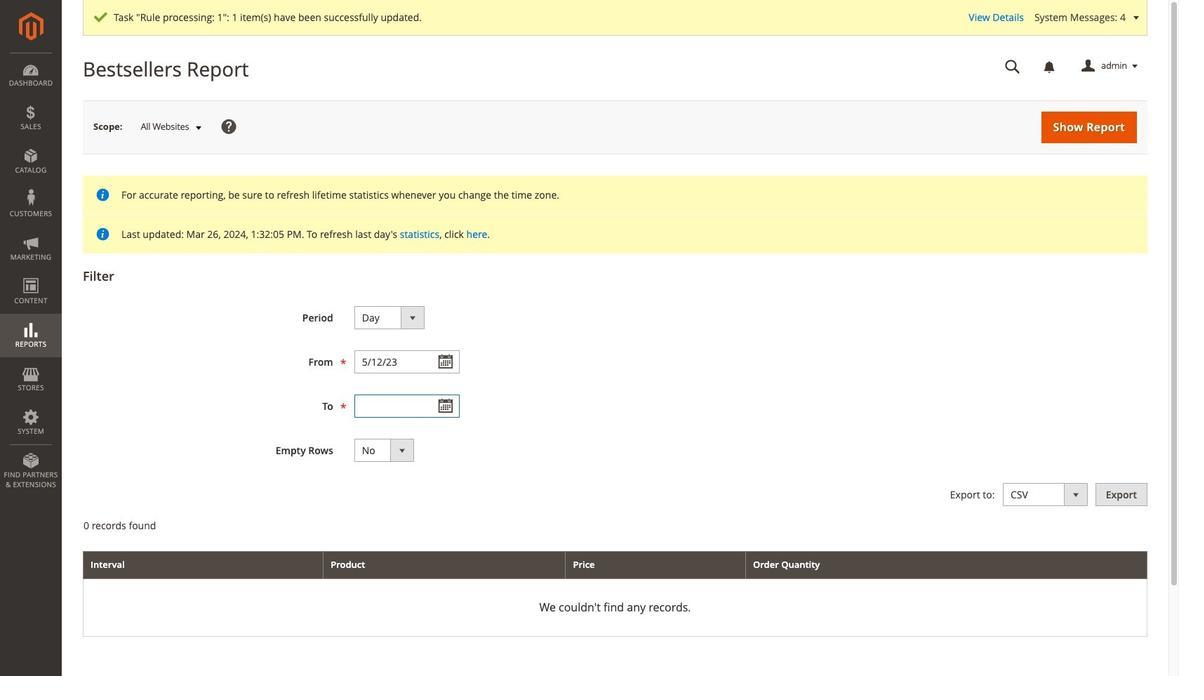 Task type: vqa. For each thing, say whether or not it's contained in the screenshot.
menu
no



Task type: locate. For each thing, give the bounding box(es) containing it.
menu bar
[[0, 53, 62, 497]]

magento admin panel image
[[19, 12, 43, 41]]

None text field
[[354, 350, 460, 374], [354, 395, 460, 418], [354, 350, 460, 374], [354, 395, 460, 418]]

None text field
[[996, 54, 1031, 79]]



